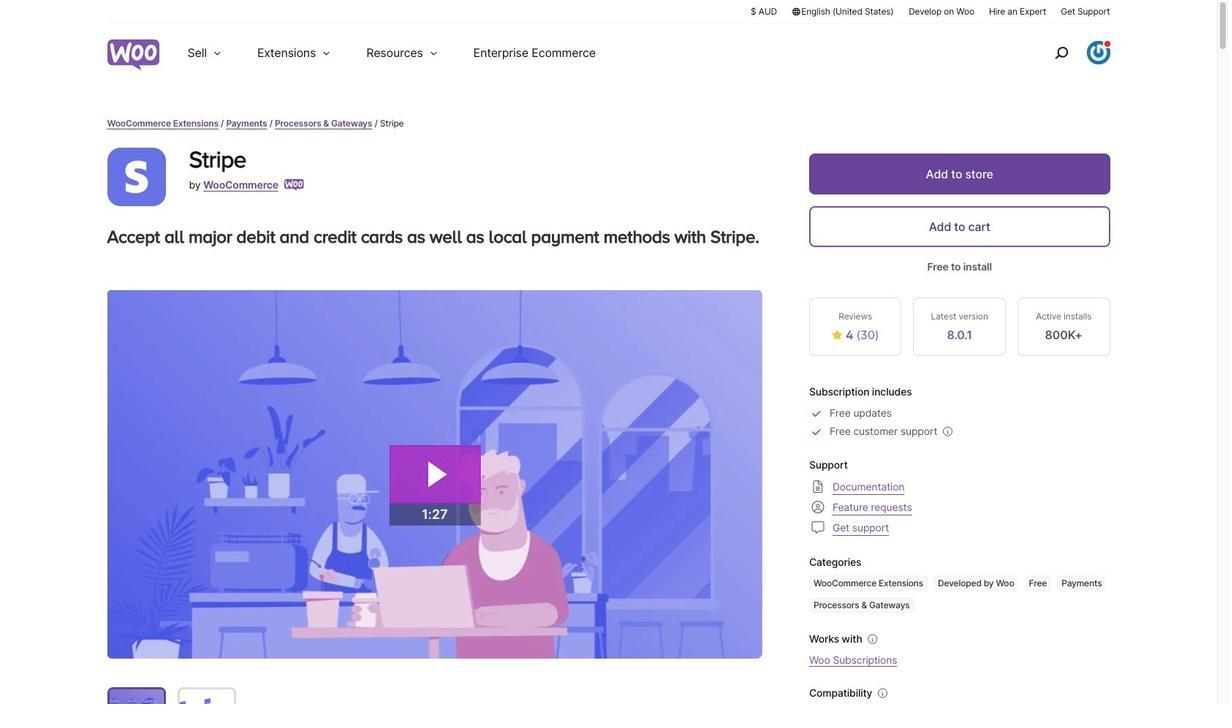 Task type: describe. For each thing, give the bounding box(es) containing it.
service navigation menu element
[[1023, 29, 1111, 76]]

circle user image
[[810, 498, 827, 516]]

open account menu image
[[1087, 41, 1111, 64]]

product video thumbnail image
[[109, 690, 163, 704]]

breadcrumb element
[[107, 117, 1111, 130]]

file lines image
[[810, 478, 827, 495]]



Task type: locate. For each thing, give the bounding box(es) containing it.
search image
[[1050, 41, 1073, 64]]

message image
[[810, 519, 827, 536]]

0 vertical spatial circle info image
[[866, 632, 880, 646]]

developed by woocommerce image
[[284, 179, 304, 191]]

circle info image
[[866, 632, 880, 646], [876, 686, 890, 701]]

1 vertical spatial circle info image
[[876, 686, 890, 701]]

product icon image
[[107, 148, 166, 206]]



Task type: vqa. For each thing, say whether or not it's contained in the screenshot.
external link image
no



